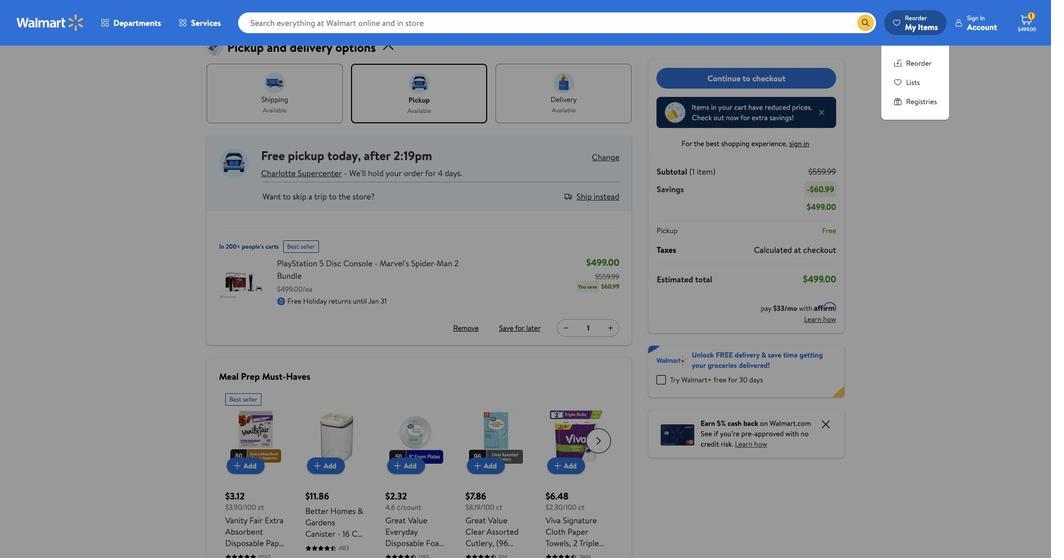 Task type: describe. For each thing, give the bounding box(es) containing it.
check
[[692, 112, 712, 123]]

paper inside $6.48 $2.30/100 ct viva signature cloth paper towels, 2 triple rolls (141 she
[[568, 526, 589, 537]]

registries link
[[894, 96, 938, 107]]

(1 for cart
[[233, 9, 241, 26]]

your inside unlock free delivery & save time getting your groceries delivered!
[[692, 360, 706, 370]]

instead
[[594, 191, 620, 202]]

$3.12 group
[[225, 389, 287, 558]]

spider-
[[411, 258, 437, 269]]

continue to checkout button
[[657, 68, 837, 89]]

add to cart image inside $3.12 group
[[231, 460, 244, 472]]

best
[[707, 138, 720, 149]]

reduced
[[765, 102, 791, 112]]

dismiss capital one banner image
[[820, 418, 833, 431]]

2 for playstation
[[454, 258, 459, 269]]

man
[[437, 258, 452, 269]]

$7.86 $8.19/100 ct great value clear assorted cutlery, (96 pieces)
[[466, 490, 519, 558]]

affirm image
[[815, 302, 837, 311]]

$499.00 $559.99 you save $60.99
[[579, 256, 620, 291]]

items inside "items in your cart have reduced prices. check out now for extra savings!"
[[692, 102, 710, 112]]

delivery for unlock
[[735, 350, 760, 360]]

napkins,
[[225, 549, 256, 558]]

1 for 1 $499.00
[[1031, 12, 1033, 20]]

- inside playstation 5 disc console - marvel's spider-man 2 bundle $499.00/ea
[[375, 258, 378, 269]]

$6.48 $2.30/100 ct viva signature cloth paper towels, 2 triple rolls (141 she
[[546, 490, 604, 558]]

9
[[411, 549, 416, 558]]

great for $2.32
[[386, 514, 406, 526]]

best inside $3.12 group
[[230, 395, 242, 404]]

hold
[[368, 167, 384, 179]]

with inside see if you're pre-approved with no credit risk.
[[786, 429, 800, 439]]

pay $33/mo with
[[761, 303, 815, 313]]

delivery available
[[551, 94, 577, 114]]

save inside unlock free delivery & save time getting your groceries delivered!
[[769, 350, 782, 360]]

for inside "items in your cart have reduced prices. check out now for extra savings!"
[[741, 112, 750, 123]]

walmart+
[[682, 375, 712, 385]]

Walmart Site-Wide search field
[[238, 12, 877, 33]]

$6.48 group
[[546, 389, 607, 558]]

$559.99 inside $499.00 $559.99 you save $60.99
[[596, 272, 620, 282]]

after
[[364, 147, 391, 164]]

walmart image
[[17, 15, 84, 31]]

earn 5% cash back on walmart.com
[[701, 418, 812, 429]]

pre-
[[742, 429, 755, 439]]

ship instead button
[[577, 191, 620, 202]]

483
[[339, 544, 349, 552]]

playstation 5 disc console - marvel's spider-man 2 bundle, with add-on services, $499.00/ea, 1 in cart image
[[219, 257, 269, 307]]

out
[[714, 112, 725, 123]]

1 horizontal spatial $559.99
[[809, 166, 837, 177]]

intent image for shipping image
[[265, 73, 285, 93]]

today, after 2:19pm element
[[328, 147, 432, 164]]

& for $11.86
[[358, 505, 363, 517]]

add button for $2.32
[[387, 458, 425, 474]]

fair
[[250, 514, 263, 526]]

estimated total
[[657, 273, 713, 285]]

your inside "items in your cart have reduced prices. check out now for extra savings!"
[[719, 102, 733, 112]]

must-
[[262, 370, 286, 383]]

(96
[[496, 537, 509, 549]]

want
[[263, 191, 281, 202]]

$7.86
[[466, 490, 487, 503]]

-$60.99
[[807, 183, 835, 195]]

50
[[428, 549, 438, 558]]

experience,
[[752, 138, 788, 149]]

in inside "items in your cart have reduced prices. check out now for extra savings!"
[[712, 102, 717, 112]]

add to cart image for $7.86
[[472, 460, 484, 472]]

a
[[309, 191, 313, 202]]

intent image for delivery image
[[554, 73, 575, 93]]

risk.
[[721, 439, 734, 449]]

$8.19/100
[[466, 502, 495, 513]]

5
[[320, 258, 324, 269]]

free
[[714, 375, 727, 385]]

add to cart image for $11.86
[[311, 460, 324, 472]]

(141
[[565, 549, 578, 558]]

taxes
[[657, 244, 677, 255]]

no
[[801, 429, 809, 439]]

to for continue
[[743, 72, 751, 84]]

31
[[381, 296, 387, 306]]

continue
[[708, 72, 741, 84]]

available for delivery
[[552, 105, 576, 114]]

vanity
[[225, 514, 248, 526]]

add button inside $3.12 group
[[227, 458, 265, 474]]

for left 30
[[729, 375, 738, 385]]

1 vertical spatial the
[[339, 191, 351, 202]]

change
[[592, 151, 620, 163]]

list containing shipping
[[207, 64, 632, 123]]

cart_gic_illustration image
[[207, 39, 223, 55]]

items inside "reorder my items"
[[919, 21, 939, 32]]

save for later
[[499, 323, 541, 333]]

estimated
[[657, 273, 694, 285]]

console
[[344, 258, 373, 269]]

delivery for pickup
[[290, 38, 333, 56]]

marvel's
[[380, 258, 409, 269]]

1 horizontal spatial learn
[[805, 314, 822, 324]]

$3.90/100
[[225, 502, 256, 513]]

1 vertical spatial in
[[804, 138, 810, 149]]

1 horizontal spatial $60.99
[[811, 183, 835, 195]]

meal
[[219, 370, 239, 383]]

add for $11.86
[[324, 461, 337, 471]]

try walmart+ free for 30 days
[[671, 375, 764, 385]]

best seller alert
[[283, 236, 319, 253]]

remove button
[[450, 320, 483, 336]]

clear
[[466, 526, 485, 537]]

delivery inside 'list'
[[551, 94, 577, 105]]

back
[[744, 418, 759, 429]]

sign in link
[[790, 138, 812, 149]]

next slide for horizontalscrollerrecommendations list image
[[587, 429, 612, 454]]

$499.00 inside $499.00 $559.99 you save $60.99
[[587, 256, 620, 269]]

savings
[[657, 183, 684, 195]]

disposable inside $3.12 $3.90/100 ct vanity fair extra absorbent disposable paper napkins, whi
[[225, 537, 264, 549]]

today,
[[328, 147, 361, 164]]

reorder for reorder
[[907, 58, 932, 68]]

change button
[[592, 151, 620, 163]]

in inside sign in account
[[981, 13, 986, 22]]

0 horizontal spatial your
[[386, 167, 402, 179]]

pickup for pickup
[[657, 225, 678, 236]]

reorder for reorder my items
[[906, 13, 928, 22]]

lists link
[[894, 77, 938, 88]]

cart (1 item)
[[207, 9, 273, 26]]

$6.48
[[546, 490, 569, 503]]

banner containing unlock free delivery & save time getting your groceries delivered!
[[649, 346, 845, 397]]

reduced price image
[[665, 102, 686, 123]]

disposable inside $2.32 4.6 ¢/count great value everyday disposable foam plates, 9 in, 50 ct
[[386, 537, 424, 549]]

add to cart image for $6.48
[[552, 460, 564, 472]]

$33/mo
[[774, 303, 798, 313]]

ct for $6.48
[[579, 502, 585, 513]]

want to skip a trip to the store?
[[263, 191, 375, 202]]

$2.32 group
[[386, 389, 447, 558]]

tite
[[321, 540, 335, 551]]

returns
[[329, 296, 351, 306]]

calculated at checkout
[[755, 244, 837, 255]]

pickup available
[[408, 95, 431, 115]]

see if you're pre-approved with no credit risk.
[[701, 429, 809, 449]]

signature
[[563, 514, 597, 526]]

increase quantity playstation 5 disc console - marvel's spider-man 2 bundle, current quantity 1 image
[[607, 324, 615, 332]]

better
[[306, 505, 329, 517]]

best seller inside $3.12 group
[[230, 395, 257, 404]]

4
[[438, 167, 443, 179]]

intent image for pickup image
[[409, 73, 430, 94]]

capital one credit card image
[[661, 422, 695, 445]]

seller inside $3.12 group
[[243, 395, 257, 404]]

best seller inside alert
[[287, 242, 315, 251]]

sign
[[968, 13, 979, 22]]

in 200+ people's carts
[[219, 242, 279, 251]]

services
[[191, 17, 221, 28]]

add inside $3.12 group
[[244, 461, 257, 471]]

have
[[749, 102, 764, 112]]

extra
[[265, 514, 284, 526]]

departments button
[[92, 10, 170, 35]]

1 for 1
[[588, 323, 590, 333]]

add button for $7.86
[[468, 458, 505, 474]]



Task type: vqa. For each thing, say whether or not it's contained in the screenshot.
serving
no



Task type: locate. For each thing, give the bounding box(es) containing it.
1 value from the left
[[408, 514, 428, 526]]

pickup
[[227, 38, 264, 56], [657, 225, 678, 236]]

delivery inside unlock free delivery & save time getting your groceries delivered!
[[735, 350, 760, 360]]

charlotte supercenter - we'll hold your order for 4 days.
[[261, 167, 463, 179]]

$11.86 better homes & gardens canister - 16 cup flip-tite square food sto
[[306, 490, 367, 558]]

$7.86 group
[[466, 389, 527, 558]]

1 vertical spatial 2
[[574, 537, 578, 549]]

available down 'intent image for pickup'
[[408, 106, 431, 115]]

extra
[[752, 112, 768, 123]]

subtotal (1 item)
[[657, 166, 716, 177]]

1 horizontal spatial in
[[804, 138, 810, 149]]

ct for $3.12
[[258, 502, 264, 513]]

learn
[[805, 314, 822, 324], [736, 439, 753, 449]]

$11.86 group
[[306, 389, 367, 558]]

add to cart image
[[392, 460, 404, 472], [552, 460, 564, 472]]

item) for cart (1 item)
[[244, 9, 273, 26]]

value for $2.32
[[408, 514, 428, 526]]

2 value from the left
[[488, 514, 508, 526]]

1 horizontal spatial learn how
[[805, 314, 837, 324]]

for right save
[[516, 323, 525, 333]]

add up $6.48
[[564, 461, 577, 471]]

0 horizontal spatial disposable
[[225, 537, 264, 549]]

0 vertical spatial delivery
[[290, 38, 333, 56]]

1 horizontal spatial value
[[488, 514, 508, 526]]

value for $7.86
[[488, 514, 508, 526]]

add to cart image up $6.48
[[552, 460, 564, 472]]

& for unlock
[[762, 350, 767, 360]]

how down on
[[755, 439, 768, 449]]

store?
[[353, 191, 375, 202]]

add button inside $7.86 group
[[468, 458, 505, 474]]

Try Walmart+ free for 30 days checkbox
[[657, 375, 667, 384]]

2 great from the left
[[466, 514, 486, 526]]

4 add from the left
[[484, 461, 497, 471]]

$60.99 right you
[[602, 282, 620, 291]]

free for free pickup today, after 2:19pm
[[261, 147, 285, 164]]

shipping
[[261, 94, 288, 105]]

learn down affirm image
[[805, 314, 822, 324]]

to right trip
[[329, 191, 337, 202]]

rolls
[[546, 549, 563, 558]]

item) up and
[[244, 9, 273, 26]]

reorder inside 'link'
[[907, 58, 932, 68]]

prices.
[[793, 102, 813, 112]]

supercenter
[[298, 167, 342, 179]]

1 vertical spatial save
[[769, 350, 782, 360]]

0 horizontal spatial delivery
[[290, 38, 333, 56]]

carts
[[266, 242, 279, 251]]

1 horizontal spatial &
[[762, 350, 767, 360]]

1 add from the left
[[244, 461, 257, 471]]

pickup down 'intent image for pickup'
[[409, 95, 430, 105]]

ct up "fair"
[[258, 502, 264, 513]]

0 horizontal spatial in
[[712, 102, 717, 112]]

the left "store?"
[[339, 191, 351, 202]]

2 vertical spatial delivery
[[735, 350, 760, 360]]

0 horizontal spatial available
[[263, 105, 287, 114]]

- left 16
[[338, 528, 341, 540]]

with
[[800, 303, 813, 313], [786, 429, 800, 439]]

in right sign
[[804, 138, 810, 149]]

1 vertical spatial reorder
[[907, 58, 932, 68]]

add up '$3.12'
[[244, 461, 257, 471]]

for left 4
[[425, 167, 436, 179]]

add to cart image inside $7.86 group
[[472, 460, 484, 472]]

playstation
[[277, 258, 318, 269]]

1 vertical spatial item)
[[697, 166, 716, 177]]

$499.00/ea
[[277, 284, 313, 294]]

add up $11.86
[[324, 461, 337, 471]]

ct for $7.86
[[496, 502, 503, 513]]

pickup for pickup and delivery options
[[227, 38, 264, 56]]

checkout up the reduced
[[753, 72, 786, 84]]

add inside $6.48 "group"
[[564, 461, 577, 471]]

& right homes
[[358, 505, 363, 517]]

with left no
[[786, 429, 800, 439]]

1 horizontal spatial item)
[[697, 166, 716, 177]]

with left affirm image
[[800, 303, 813, 313]]

1 vertical spatial your
[[386, 167, 402, 179]]

$3.12
[[225, 490, 245, 503]]

3 add button from the left
[[387, 458, 425, 474]]

0 horizontal spatial (1
[[233, 9, 241, 26]]

0 horizontal spatial how
[[755, 439, 768, 449]]

save left time
[[769, 350, 782, 360]]

3 add from the left
[[404, 461, 417, 471]]

add to cart image up the $2.32
[[392, 460, 404, 472]]

getting
[[800, 350, 823, 360]]

reorder up lists 'link'
[[907, 58, 932, 68]]

1 horizontal spatial 1
[[1031, 12, 1033, 20]]

0 horizontal spatial $559.99
[[596, 272, 620, 282]]

0 vertical spatial $559.99
[[809, 166, 837, 177]]

checkout for continue to checkout
[[753, 72, 786, 84]]

0 vertical spatial pickup
[[227, 38, 264, 56]]

0 horizontal spatial pickup
[[288, 147, 325, 164]]

add to cart image up $7.86
[[472, 460, 484, 472]]

1 vertical spatial (1
[[690, 166, 695, 177]]

1 horizontal spatial delivery
[[551, 94, 577, 105]]

free for free
[[823, 225, 837, 236]]

0 vertical spatial in
[[981, 13, 986, 22]]

free
[[261, 147, 285, 164], [823, 225, 837, 236], [288, 296, 302, 306]]

delivery down the intent image for delivery
[[551, 94, 577, 105]]

items right the my on the right top of page
[[919, 21, 939, 32]]

learn how down back
[[736, 439, 768, 449]]

2 inside $6.48 $2.30/100 ct viva signature cloth paper towels, 2 triple rolls (141 she
[[574, 537, 578, 549]]

days
[[750, 375, 764, 385]]

0 horizontal spatial save
[[588, 283, 598, 290]]

free up charlotte
[[261, 147, 285, 164]]

absorbent
[[225, 526, 263, 537]]

1 horizontal spatial checkout
[[804, 244, 837, 255]]

reorder up reorder 'link'
[[906, 13, 928, 22]]

options
[[336, 38, 376, 56]]

add button inside $2.32 group
[[387, 458, 425, 474]]

free pickup today, after 2:19pm
[[261, 147, 432, 164]]

1 vertical spatial pickup
[[288, 147, 325, 164]]

1 vertical spatial in
[[219, 242, 224, 251]]

decrease quantity playstation 5 disc console - marvel's spider-man 2 bundle, current quantity 1 image
[[562, 324, 571, 332]]

2 right man
[[454, 258, 459, 269]]

best up 'playstation'
[[287, 242, 299, 251]]

1 horizontal spatial free
[[288, 296, 302, 306]]

your
[[719, 102, 733, 112], [386, 167, 402, 179], [692, 360, 706, 370]]

add button for $11.86
[[307, 458, 345, 474]]

pickup down cart (1 item)
[[227, 38, 264, 56]]

learn right the risk.
[[736, 439, 753, 449]]

walmart plus image
[[657, 356, 688, 366]]

add up $7.86
[[484, 461, 497, 471]]

how down affirm image
[[824, 314, 837, 324]]

charlotte supercenter button
[[261, 165, 342, 182]]

disc
[[326, 258, 342, 269]]

0 vertical spatial (1
[[233, 9, 241, 26]]

1 horizontal spatial (1
[[690, 166, 695, 177]]

ct right $8.19/100
[[496, 502, 503, 513]]

2 horizontal spatial available
[[552, 105, 576, 114]]

1 vertical spatial learn how
[[736, 439, 768, 449]]

everyday
[[386, 526, 418, 537]]

ship instead
[[577, 191, 620, 202]]

ct inside $6.48 $2.30/100 ct viva signature cloth paper towels, 2 triple rolls (141 she
[[579, 502, 585, 513]]

add to cart image inside $2.32 group
[[392, 460, 404, 472]]

value down $8.19/100
[[488, 514, 508, 526]]

continue to checkout
[[708, 72, 786, 84]]

save
[[499, 323, 514, 333]]

1 vertical spatial pickup
[[657, 225, 678, 236]]

pickup inside pickup available
[[409, 95, 430, 105]]

0 vertical spatial best
[[287, 242, 299, 251]]

1 vertical spatial $559.99
[[596, 272, 620, 282]]

add button inside $6.48 "group"
[[548, 458, 585, 474]]

(1 for subtotal
[[690, 166, 695, 177]]

0 vertical spatial your
[[719, 102, 733, 112]]

in right sign
[[981, 13, 986, 22]]

gardens
[[306, 517, 335, 528]]

unlock
[[692, 350, 715, 360]]

best seller up 'playstation'
[[287, 242, 315, 251]]

great down $8.19/100
[[466, 514, 486, 526]]

2 for $6.48
[[574, 537, 578, 549]]

& inside $11.86 better homes & gardens canister - 16 cup flip-tite square food sto
[[358, 505, 363, 517]]

people's
[[242, 242, 264, 251]]

delivery right and
[[290, 38, 333, 56]]

1 vertical spatial seller
[[243, 395, 257, 404]]

0 horizontal spatial best
[[230, 395, 242, 404]]

3 add to cart image from the left
[[472, 460, 484, 472]]

2 inside playstation 5 disc console - marvel's spider-man 2 bundle $499.00/ea
[[454, 258, 459, 269]]

1 right decrease quantity playstation 5 disc console - marvel's spider-man 2 bundle, current quantity 1 image
[[588, 323, 590, 333]]

1 vertical spatial best seller
[[230, 395, 257, 404]]

1 horizontal spatial the
[[694, 138, 705, 149]]

2 horizontal spatial to
[[743, 72, 751, 84]]

to inside button
[[743, 72, 751, 84]]

1 right sign in account
[[1031, 12, 1033, 20]]

add to cart image for $2.32
[[392, 460, 404, 472]]

add to cart image up $11.86
[[311, 460, 324, 472]]

add for $2.32
[[404, 461, 417, 471]]

1 add to cart image from the left
[[231, 460, 244, 472]]

0 horizontal spatial in
[[219, 242, 224, 251]]

0 horizontal spatial item)
[[244, 9, 273, 26]]

$559.99 up 'increase quantity playstation 5 disc console - marvel's spider-man 2 bundle, current quantity 1' "image"
[[596, 272, 620, 282]]

16
[[343, 528, 350, 540]]

0 vertical spatial checkout
[[753, 72, 786, 84]]

0 vertical spatial the
[[694, 138, 705, 149]]

best down the meal
[[230, 395, 242, 404]]

reorder
[[906, 13, 928, 22], [907, 58, 932, 68]]

in,
[[418, 549, 426, 558]]

2 disposable from the left
[[386, 537, 424, 549]]

ct
[[258, 502, 264, 513], [496, 502, 503, 513], [579, 502, 585, 513], [440, 549, 447, 558]]

add button up the $2.32
[[387, 458, 425, 474]]

$2.32 4.6 ¢/count great value everyday disposable foam plates, 9 in, 50 ct
[[386, 490, 447, 558]]

charlotte
[[261, 167, 296, 179]]

5 add button from the left
[[548, 458, 585, 474]]

assorted
[[487, 526, 519, 537]]

1 add button from the left
[[227, 458, 265, 474]]

paper inside $3.12 $3.90/100 ct vanity fair extra absorbent disposable paper napkins, whi
[[266, 537, 287, 549]]

to right continue
[[743, 72, 751, 84]]

0 vertical spatial reorder
[[906, 13, 928, 22]]

value inside $2.32 4.6 ¢/count great value everyday disposable foam plates, 9 in, 50 ct
[[408, 514, 428, 526]]

in 200+ people's carts alert
[[219, 236, 279, 253]]

0 vertical spatial $60.99
[[811, 183, 835, 195]]

0 horizontal spatial to
[[283, 191, 291, 202]]

reorder inside "reorder my items"
[[906, 13, 928, 22]]

seller up 'playstation'
[[301, 242, 315, 251]]

add up the $2.32
[[404, 461, 417, 471]]

ct inside $2.32 4.6 ¢/count great value everyday disposable foam plates, 9 in, 50 ct
[[440, 549, 447, 558]]

- left we'll
[[344, 167, 347, 179]]

available inside shipping available
[[263, 105, 287, 114]]

0 vertical spatial seller
[[301, 242, 315, 251]]

- inside $11.86 better homes & gardens canister - 16 cup flip-tite square food sto
[[338, 528, 341, 540]]

0 vertical spatial best seller
[[287, 242, 315, 251]]

seller down prep
[[243, 395, 257, 404]]

add button up $11.86
[[307, 458, 345, 474]]

1 horizontal spatial pickup
[[409, 95, 430, 105]]

0 horizontal spatial checkout
[[753, 72, 786, 84]]

best inside alert
[[287, 242, 299, 251]]

to for want
[[283, 191, 291, 202]]

& inside unlock free delivery & save time getting your groceries delivered!
[[762, 350, 767, 360]]

checkout right at
[[804, 244, 837, 255]]

1 horizontal spatial your
[[692, 360, 706, 370]]

add inside $7.86 group
[[484, 461, 497, 471]]

the right 'for'
[[694, 138, 705, 149]]

close nudge image
[[818, 108, 826, 117]]

(1 right subtotal in the top of the page
[[690, 166, 695, 177]]

2 vertical spatial free
[[288, 296, 302, 306]]

your left cart
[[719, 102, 733, 112]]

free down $499.00/ea
[[288, 296, 302, 306]]

add to cart image inside $6.48 "group"
[[552, 460, 564, 472]]

to
[[743, 72, 751, 84], [283, 191, 291, 202], [329, 191, 337, 202]]

add button inside $11.86 group
[[307, 458, 345, 474]]

available down shipping
[[263, 105, 287, 114]]

$60.99
[[811, 183, 835, 195], [602, 282, 620, 291]]

holiday
[[303, 296, 327, 306]]

towels,
[[546, 537, 572, 549]]

5 add from the left
[[564, 461, 577, 471]]

see
[[701, 429, 713, 439]]

1 vertical spatial learn
[[736, 439, 753, 449]]

& up the days
[[762, 350, 767, 360]]

pickup up charlotte supercenter button at the top of the page
[[288, 147, 325, 164]]

$499.00
[[1019, 25, 1037, 33], [807, 201, 837, 212], [587, 256, 620, 269], [804, 273, 837, 285]]

1 inside '1 $499.00'
[[1031, 12, 1033, 20]]

0 horizontal spatial free
[[261, 147, 285, 164]]

your right the hold
[[386, 167, 402, 179]]

in inside 'alert'
[[219, 242, 224, 251]]

in left now
[[712, 102, 717, 112]]

add button up '$3.12'
[[227, 458, 265, 474]]

1 vertical spatial delivery
[[551, 94, 577, 105]]

0 horizontal spatial items
[[692, 102, 710, 112]]

earn
[[701, 418, 716, 429]]

your up walmart+
[[692, 360, 706, 370]]

available for shipping
[[263, 105, 287, 114]]

seller inside alert
[[301, 242, 315, 251]]

ct up signature
[[579, 502, 585, 513]]

2 add from the left
[[324, 461, 337, 471]]

ct right 50
[[440, 549, 447, 558]]

add to cart image
[[231, 460, 244, 472], [311, 460, 324, 472], [472, 460, 484, 472]]

for the best shopping experience, sign in
[[682, 138, 810, 149]]

homes
[[331, 505, 356, 517]]

2 add to cart image from the left
[[311, 460, 324, 472]]

1 horizontal spatial available
[[408, 106, 431, 115]]

save inside $499.00 $559.99 you save $60.99
[[588, 283, 598, 290]]

order
[[404, 167, 424, 179]]

1 horizontal spatial how
[[824, 314, 837, 324]]

- down sign in link
[[807, 183, 811, 195]]

list
[[207, 64, 632, 123]]

add for $7.86
[[484, 461, 497, 471]]

$559.99 up -$60.99
[[809, 166, 837, 177]]

save for later button
[[497, 320, 543, 336]]

great for $7.86
[[466, 514, 486, 526]]

add to cart image up '$3.12'
[[231, 460, 244, 472]]

1 horizontal spatial pickup
[[657, 225, 678, 236]]

add
[[244, 461, 257, 471], [324, 461, 337, 471], [404, 461, 417, 471], [484, 461, 497, 471], [564, 461, 577, 471]]

lists
[[907, 77, 921, 88]]

1 horizontal spatial save
[[769, 350, 782, 360]]

ct inside $3.12 $3.90/100 ct vanity fair extra absorbent disposable paper napkins, whi
[[258, 502, 264, 513]]

food
[[306, 551, 324, 558]]

add for $6.48
[[564, 461, 577, 471]]

great down 4.6
[[386, 514, 406, 526]]

1 great from the left
[[386, 514, 406, 526]]

0 horizontal spatial learn how
[[736, 439, 768, 449]]

pickup up taxes
[[657, 225, 678, 236]]

value inside $7.86 $8.19/100 ct great value clear assorted cutlery, (96 pieces)
[[488, 514, 508, 526]]

2 horizontal spatial free
[[823, 225, 837, 236]]

0 vertical spatial item)
[[244, 9, 273, 26]]

plates,
[[386, 549, 409, 558]]

0 vertical spatial items
[[919, 21, 939, 32]]

2 left triple
[[574, 537, 578, 549]]

(1 right cart at left
[[233, 9, 241, 26]]

2 horizontal spatial delivery
[[735, 350, 760, 360]]

free for free holiday returns until jan 31
[[288, 296, 302, 306]]

1 vertical spatial best
[[230, 395, 242, 404]]

value
[[408, 514, 428, 526], [488, 514, 508, 526]]

0 horizontal spatial best seller
[[230, 395, 257, 404]]

until
[[353, 296, 367, 306]]

best seller down prep
[[230, 395, 257, 404]]

0 vertical spatial pickup
[[409, 95, 430, 105]]

delivery right free
[[735, 350, 760, 360]]

1 horizontal spatial to
[[329, 191, 337, 202]]

2 add button from the left
[[307, 458, 345, 474]]

-
[[344, 167, 347, 179], [807, 183, 811, 195], [375, 258, 378, 269], [338, 528, 341, 540]]

add button up $6.48
[[548, 458, 585, 474]]

for inside button
[[516, 323, 525, 333]]

paper right "cloth"
[[568, 526, 589, 537]]

0 horizontal spatial value
[[408, 514, 428, 526]]

ct inside $7.86 $8.19/100 ct great value clear assorted cutlery, (96 pieces)
[[496, 502, 503, 513]]

add button
[[227, 458, 265, 474], [307, 458, 345, 474], [387, 458, 425, 474], [468, 458, 505, 474], [548, 458, 585, 474]]

0 vertical spatial 1
[[1031, 12, 1033, 20]]

cart
[[735, 102, 747, 112]]

4 add button from the left
[[468, 458, 505, 474]]

$60.99 inside $499.00 $559.99 you save $60.99
[[602, 282, 620, 291]]

1 horizontal spatial seller
[[301, 242, 315, 251]]

2:19pm
[[394, 147, 432, 164]]

0 horizontal spatial paper
[[266, 537, 287, 549]]

free up the calculated at checkout
[[823, 225, 837, 236]]

1 horizontal spatial disposable
[[386, 537, 424, 549]]

add button for $6.48
[[548, 458, 585, 474]]

haves
[[286, 370, 311, 383]]

to left skip
[[283, 191, 291, 202]]

1 horizontal spatial in
[[981, 13, 986, 22]]

learn how link
[[736, 439, 768, 449]]

item) down best
[[697, 166, 716, 177]]

1 horizontal spatial items
[[919, 21, 939, 32]]

- right console
[[375, 258, 378, 269]]

available down the intent image for delivery
[[552, 105, 576, 114]]

0 horizontal spatial learn
[[736, 439, 753, 449]]

checkout for calculated at checkout
[[804, 244, 837, 255]]

add inside $11.86 group
[[324, 461, 337, 471]]

meal prep must-haves
[[219, 370, 311, 383]]

items
[[919, 21, 939, 32], [692, 102, 710, 112]]

Search search field
[[238, 12, 877, 33]]

2 vertical spatial your
[[692, 360, 706, 370]]

0 horizontal spatial pickup
[[227, 38, 264, 56]]

0 vertical spatial how
[[824, 314, 837, 324]]

save right you
[[588, 283, 598, 290]]

best seller
[[287, 242, 315, 251], [230, 395, 257, 404]]

1 add to cart image from the left
[[392, 460, 404, 472]]

0 horizontal spatial the
[[339, 191, 351, 202]]

banner
[[649, 346, 845, 397]]

add inside $2.32 group
[[404, 461, 417, 471]]

2 horizontal spatial your
[[719, 102, 733, 112]]

2 add to cart image from the left
[[552, 460, 564, 472]]

great inside $7.86 $8.19/100 ct great value clear assorted cutlery, (96 pieces)
[[466, 514, 486, 526]]

available for pickup
[[408, 106, 431, 115]]

skip
[[293, 191, 307, 202]]

0 vertical spatial save
[[588, 283, 598, 290]]

great inside $2.32 4.6 ¢/count great value everyday disposable foam plates, 9 in, 50 ct
[[386, 514, 406, 526]]

0 horizontal spatial &
[[358, 505, 363, 517]]

total
[[696, 273, 713, 285]]

add to cart image inside $11.86 group
[[311, 460, 324, 472]]

0 vertical spatial free
[[261, 147, 285, 164]]

1 horizontal spatial add to cart image
[[552, 460, 564, 472]]

4.6
[[386, 502, 395, 513]]

in left '200+'
[[219, 242, 224, 251]]

0 vertical spatial with
[[800, 303, 813, 313]]

cart
[[207, 9, 231, 26]]

1 horizontal spatial paper
[[568, 526, 589, 537]]

1 vertical spatial items
[[692, 102, 710, 112]]

add button up $7.86
[[468, 458, 505, 474]]

walmart.com
[[770, 418, 812, 429]]

learn how
[[805, 314, 837, 324], [736, 439, 768, 449]]

search icon image
[[862, 19, 870, 27]]

0 vertical spatial in
[[712, 102, 717, 112]]

calculated
[[755, 244, 793, 255]]

item)
[[244, 9, 273, 26], [697, 166, 716, 177]]

learn how down affirm image
[[805, 314, 837, 324]]

paper down extra
[[266, 537, 287, 549]]

$60.99 down sign in link
[[811, 183, 835, 195]]

items left out
[[692, 102, 710, 112]]

$3.12 $3.90/100 ct vanity fair extra absorbent disposable paper napkins, whi
[[225, 490, 287, 558]]

value down ¢/count
[[408, 514, 428, 526]]

checkout inside continue to checkout button
[[753, 72, 786, 84]]

available inside delivery available
[[552, 105, 576, 114]]

1 vertical spatial &
[[358, 505, 363, 517]]

1 disposable from the left
[[225, 537, 264, 549]]

cash
[[728, 418, 742, 429]]

item) for subtotal (1 item)
[[697, 166, 716, 177]]

for right now
[[741, 112, 750, 123]]



